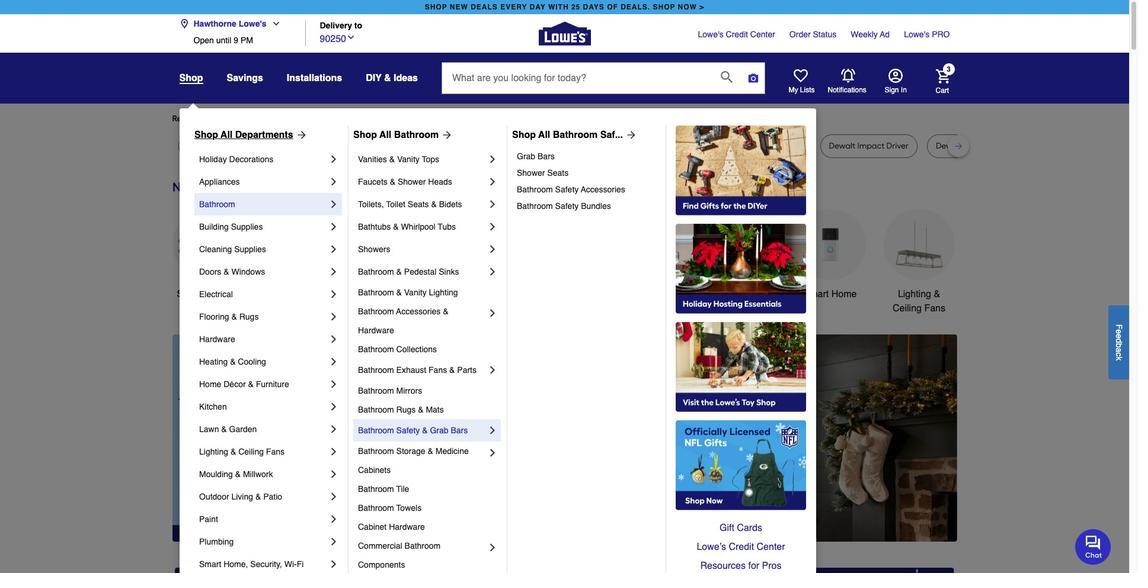 Task type: vqa. For each thing, say whether or not it's contained in the screenshot.
Fri, associated with Fri, Dec 22
no



Task type: locate. For each thing, give the bounding box(es) containing it.
1 horizontal spatial outdoor
[[618, 289, 653, 300]]

1 horizontal spatial seats
[[547, 168, 569, 178]]

& inside the lighting & ceiling fans
[[934, 289, 940, 300]]

0 vertical spatial credit
[[726, 30, 748, 39]]

2 horizontal spatial fans
[[924, 303, 945, 314]]

bathroom collections
[[358, 345, 437, 354]]

1 vertical spatial lighting & ceiling fans link
[[199, 441, 328, 464]]

safety down bathroom safety accessories
[[555, 202, 579, 211]]

all up grab bars
[[538, 130, 550, 140]]

1 you from the left
[[280, 114, 294, 124]]

decorations down dewalt tool
[[229, 155, 273, 164]]

2 shop from the left
[[653, 3, 675, 11]]

0 horizontal spatial accessories
[[396, 307, 441, 317]]

rugs down mirrors
[[396, 405, 416, 415]]

you up shop all bathroom
[[385, 114, 399, 124]]

chevron right image for moulding & millwork
[[328, 469, 340, 481]]

1 horizontal spatial decorations
[[449, 303, 500, 314]]

1 dewalt from the left
[[187, 141, 213, 151]]

driver for impact driver bit
[[502, 141, 524, 151]]

bathroom inside "bathroom safety bundles" link
[[517, 202, 553, 211]]

installations button
[[287, 68, 342, 89]]

shop for shop all bathroom saf...
[[512, 130, 536, 140]]

toilets, toilet seats & bidets
[[358, 200, 462, 209]]

1 shop from the left
[[194, 130, 218, 140]]

& inside bathroom storage & medicine cabinets
[[428, 447, 433, 456]]

chevron right image for paint
[[328, 514, 340, 526]]

supplies for building supplies
[[231, 222, 263, 232]]

2 shop from the left
[[353, 130, 377, 140]]

moulding
[[199, 470, 233, 480]]

lowe's
[[697, 542, 726, 553]]

1 vertical spatial supplies
[[234, 245, 266, 254]]

with
[[548, 3, 569, 11]]

chevron right image for toilets, toilet seats & bidets
[[487, 199, 498, 210]]

christmas decorations link
[[439, 209, 510, 316]]

chevron right image for bathroom
[[328, 199, 340, 210]]

0 horizontal spatial bathroom link
[[199, 193, 328, 216]]

2 bit from the left
[[421, 141, 431, 151]]

safety inside 'link'
[[396, 426, 420, 436]]

2 drill from the left
[[563, 141, 577, 151]]

2 vertical spatial safety
[[396, 426, 420, 436]]

credit
[[726, 30, 748, 39], [729, 542, 754, 553]]

1 horizontal spatial impact
[[750, 141, 778, 151]]

bathroom for bathroom collections
[[358, 345, 394, 354]]

bathroom for bathroom rugs & mats
[[358, 405, 394, 415]]

6 dewalt from the left
[[829, 141, 855, 151]]

0 horizontal spatial tools
[[374, 289, 397, 300]]

decorations for holiday
[[229, 155, 273, 164]]

christmas
[[453, 289, 496, 300]]

driver down my on the right top of the page
[[779, 141, 802, 151]]

1 vertical spatial shop
[[177, 289, 199, 300]]

shower up the toilets, toilet seats & bidets
[[398, 177, 426, 187]]

order status
[[789, 30, 836, 39]]

1 driver from the left
[[502, 141, 524, 151]]

vanities
[[358, 155, 387, 164]]

for left pros
[[748, 561, 759, 572]]

bathroom
[[394, 130, 439, 140], [553, 130, 598, 140], [517, 185, 553, 194], [199, 200, 235, 209], [517, 202, 553, 211], [358, 267, 394, 277], [358, 288, 394, 298], [721, 289, 762, 300], [358, 307, 394, 317], [358, 345, 394, 354], [358, 366, 394, 375], [358, 386, 394, 396], [358, 405, 394, 415], [358, 426, 394, 436], [358, 447, 394, 456], [358, 485, 394, 494], [358, 504, 394, 513], [405, 542, 441, 551]]

seats up whirlpool
[[408, 200, 429, 209]]

up to 35 percent off select small appliances. image
[[441, 568, 688, 574]]

1 vertical spatial decorations
[[449, 303, 500, 314]]

bathroom towels
[[358, 504, 422, 513]]

vanity down pedestal
[[404, 288, 427, 298]]

bathroom inside shop all bathroom saf... 'link'
[[553, 130, 598, 140]]

shop down "open"
[[179, 73, 203, 84]]

3 drill from the left
[[709, 141, 723, 151]]

1 horizontal spatial home
[[831, 289, 857, 300]]

1 shop from the left
[[425, 3, 447, 11]]

dewalt for dewalt bit set
[[393, 141, 419, 151]]

bathroom inside bathroom collections link
[[358, 345, 394, 354]]

1 horizontal spatial shop
[[653, 3, 675, 11]]

resources
[[700, 561, 746, 572]]

dewalt up holiday
[[187, 141, 213, 151]]

0 vertical spatial chevron down image
[[267, 19, 281, 28]]

1 horizontal spatial tools
[[655, 289, 677, 300]]

doors & windows link
[[199, 261, 328, 283]]

tools up equipment
[[655, 289, 677, 300]]

towels
[[396, 504, 422, 513]]

2 horizontal spatial for
[[748, 561, 759, 572]]

credit up resources for pros link
[[729, 542, 754, 553]]

shop for shop all deals
[[177, 289, 199, 300]]

dewalt drill
[[681, 141, 723, 151]]

3 shop from the left
[[512, 130, 536, 140]]

shop for shop all bathroom
[[353, 130, 377, 140]]

2 horizontal spatial shop
[[512, 130, 536, 140]]

chevron down image
[[267, 19, 281, 28], [346, 32, 356, 42]]

4 drill from the left
[[964, 141, 978, 151]]

None search field
[[442, 62, 765, 105]]

1 horizontal spatial lowe's
[[698, 30, 724, 39]]

lowe's left the 'pro'
[[904, 30, 930, 39]]

chevron right image for appliances
[[328, 176, 340, 188]]

k
[[1114, 357, 1124, 361]]

resources for pros link
[[676, 557, 806, 574]]

1 horizontal spatial you
[[385, 114, 399, 124]]

seats up bathroom safety accessories
[[547, 168, 569, 178]]

dewalt tool
[[241, 141, 284, 151]]

scroll to item #2 image
[[638, 521, 666, 526]]

2 horizontal spatial impact
[[857, 141, 884, 151]]

2 horizontal spatial lighting
[[898, 289, 931, 300]]

chat invite button image
[[1075, 529, 1111, 565]]

bathroom collections link
[[358, 340, 498, 359]]

safety for bundles
[[555, 202, 579, 211]]

center up pros
[[757, 542, 785, 553]]

bathroom inside bathroom exhaust fans & parts link
[[358, 366, 394, 375]]

moulding & millwork
[[199, 470, 273, 480]]

0 vertical spatial safety
[[555, 185, 579, 194]]

set
[[433, 141, 445, 151], [590, 141, 602, 151], [641, 141, 653, 151], [992, 141, 1004, 151]]

credit inside 'link'
[[729, 542, 754, 553]]

bathroom for bathroom mirrors
[[358, 386, 394, 396]]

accessories inside bathroom accessories & hardware
[[396, 307, 441, 317]]

0 horizontal spatial impact
[[472, 141, 500, 151]]

1 e from the top
[[1114, 329, 1124, 334]]

0 vertical spatial ceiling
[[893, 303, 922, 314]]

lawn & garden link
[[199, 418, 328, 441]]

0 vertical spatial seats
[[547, 168, 569, 178]]

bars inside 'link'
[[451, 426, 468, 436]]

outdoor tools & equipment
[[618, 289, 686, 314]]

shop down recommended
[[194, 130, 218, 140]]

driver up grab bars
[[502, 141, 524, 151]]

impact for impact driver bit
[[472, 141, 500, 151]]

shop
[[425, 3, 447, 11], [653, 3, 675, 11]]

1 vertical spatial seats
[[408, 200, 429, 209]]

impact for impact driver
[[750, 141, 778, 151]]

0 vertical spatial shop
[[179, 73, 203, 84]]

bathroom inside the bathroom mirrors link
[[358, 386, 394, 396]]

5 dewalt from the left
[[681, 141, 707, 151]]

outdoor down moulding
[[199, 493, 229, 502]]

lowe's home improvement lists image
[[793, 69, 808, 83]]

shop inside shop all departments link
[[194, 130, 218, 140]]

supplies for cleaning supplies
[[234, 245, 266, 254]]

bathroom for bathroom exhaust fans & parts
[[358, 366, 394, 375]]

dewalt down shop all departments
[[241, 141, 267, 151]]

bathroom for bathroom tile
[[358, 485, 394, 494]]

credit up the search icon
[[726, 30, 748, 39]]

my lists
[[789, 86, 815, 94]]

showers link
[[358, 238, 487, 261]]

lowe's up 'pm'
[[239, 19, 267, 28]]

shop inside shop all bathroom link
[[353, 130, 377, 140]]

all up the vanities
[[379, 130, 391, 140]]

sign in
[[885, 86, 907, 94]]

hardware up bathroom collections at the bottom left
[[358, 326, 394, 335]]

2 dewalt from the left
[[241, 141, 267, 151]]

chevron right image for electrical
[[328, 289, 340, 301]]

grab up shower seats at the left
[[517, 152, 535, 161]]

center for lowe's credit center
[[750, 30, 775, 39]]

bars up shower seats at the left
[[538, 152, 555, 161]]

0 horizontal spatial decorations
[[229, 155, 273, 164]]

arrow right image inside shop all departments link
[[293, 129, 307, 141]]

2 vertical spatial fans
[[266, 448, 284, 457]]

grab down "mats"
[[430, 426, 448, 436]]

1 horizontal spatial driver
[[779, 141, 802, 151]]

all inside 'shop all deals' link
[[201, 289, 212, 300]]

searches
[[231, 114, 266, 124]]

0 horizontal spatial driver
[[502, 141, 524, 151]]

2 impact from the left
[[750, 141, 778, 151]]

0 horizontal spatial ceiling
[[238, 448, 264, 457]]

mats
[[426, 405, 444, 415]]

all for shop all departments
[[221, 130, 233, 140]]

gift cards
[[720, 523, 762, 534]]

bathroom inside bathroom safety accessories link
[[517, 185, 553, 194]]

bathroom inside the bathroom & vanity lighting link
[[358, 288, 394, 298]]

7 dewalt from the left
[[936, 141, 962, 151]]

shop left now
[[653, 3, 675, 11]]

2 driver from the left
[[779, 141, 802, 151]]

hardware inside bathroom accessories & hardware
[[358, 326, 394, 335]]

1 vertical spatial rugs
[[396, 405, 416, 415]]

1 vertical spatial home
[[199, 380, 221, 389]]

Search Query text field
[[442, 63, 711, 94]]

supplies up windows
[[234, 245, 266, 254]]

0 horizontal spatial home
[[199, 380, 221, 389]]

2 horizontal spatial driver
[[886, 141, 909, 151]]

dewalt drill bit
[[312, 141, 366, 151]]

rugs down electrical link
[[239, 312, 259, 322]]

living
[[231, 493, 253, 502]]

e up d
[[1114, 329, 1124, 334]]

driver down sign in
[[886, 141, 909, 151]]

&
[[384, 73, 391, 84], [389, 155, 395, 164], [390, 177, 395, 187], [431, 200, 437, 209], [393, 222, 399, 232], [224, 267, 229, 277], [396, 267, 402, 277], [396, 288, 402, 298], [680, 289, 686, 300], [934, 289, 940, 300], [443, 307, 448, 317], [231, 312, 237, 322], [230, 357, 236, 367], [449, 366, 455, 375], [248, 380, 254, 389], [418, 405, 424, 415], [221, 425, 227, 434], [422, 426, 428, 436], [428, 447, 433, 456], [231, 448, 236, 457], [235, 470, 241, 480], [255, 493, 261, 502]]

0 vertical spatial accessories
[[581, 185, 625, 194]]

shop new deals every day with 25 days of deals. shop now > link
[[422, 0, 707, 14]]

for up departments
[[268, 114, 278, 124]]

25
[[571, 3, 580, 11]]

0 horizontal spatial lighting & ceiling fans link
[[199, 441, 328, 464]]

f e e d b a c k button
[[1108, 306, 1129, 380]]

open
[[194, 36, 214, 45]]

chevron down image inside hawthorne lowe's button
[[267, 19, 281, 28]]

outdoor inside outdoor tools & equipment
[[618, 289, 653, 300]]

recommended searches for you heading
[[172, 113, 957, 125]]

0 vertical spatial center
[[750, 30, 775, 39]]

for for suggestions
[[373, 114, 384, 124]]

vanity down dewalt bit set
[[397, 155, 420, 164]]

3 driver from the left
[[886, 141, 909, 151]]

bathroom inside the bathroom rugs & mats link
[[358, 405, 394, 415]]

shop all bathroom saf...
[[512, 130, 623, 140]]

smart for smart home, security, wi-fi
[[199, 560, 221, 570]]

shop these last-minute gifts. $99 or less. quantities are limited and won't last. image
[[172, 335, 364, 542]]

0 horizontal spatial smart
[[199, 560, 221, 570]]

1 vertical spatial safety
[[555, 202, 579, 211]]

all inside shop all departments link
[[221, 130, 233, 140]]

find gifts for the diyer. image
[[676, 126, 806, 216]]

lowe's home improvement account image
[[888, 69, 902, 83]]

1 horizontal spatial fans
[[429, 366, 447, 375]]

& inside bathroom accessories & hardware
[[443, 307, 448, 317]]

tools down bathroom & pedestal sinks
[[374, 289, 397, 300]]

3
[[947, 65, 951, 74]]

0 horizontal spatial lowe's
[[239, 19, 267, 28]]

day
[[530, 3, 546, 11]]

0 horizontal spatial outdoor
[[199, 493, 229, 502]]

1 vertical spatial lighting & ceiling fans
[[199, 448, 284, 457]]

patio
[[263, 493, 282, 502]]

1 horizontal spatial chevron down image
[[346, 32, 356, 42]]

0 vertical spatial supplies
[[231, 222, 263, 232]]

0 horizontal spatial chevron down image
[[267, 19, 281, 28]]

1 drill from the left
[[340, 141, 354, 151]]

1 horizontal spatial lighting
[[429, 288, 458, 298]]

0 horizontal spatial seats
[[408, 200, 429, 209]]

bathroom inside bathroom towels link
[[358, 504, 394, 513]]

1 horizontal spatial shop
[[353, 130, 377, 140]]

showers
[[358, 245, 390, 254]]

1 horizontal spatial arrow right image
[[439, 129, 453, 141]]

dewalt right bit set
[[681, 141, 707, 151]]

bathroom inside commercial bathroom components
[[405, 542, 441, 551]]

home
[[831, 289, 857, 300], [199, 380, 221, 389]]

0 horizontal spatial shower
[[398, 177, 426, 187]]

center left order
[[750, 30, 775, 39]]

credit for lowe's
[[726, 30, 748, 39]]

0 horizontal spatial you
[[280, 114, 294, 124]]

savings
[[227, 73, 263, 84]]

smart
[[803, 289, 829, 300], [199, 560, 221, 570]]

bathroom for bathroom accessories & hardware
[[358, 307, 394, 317]]

bathroom safety bundles
[[517, 202, 611, 211]]

outdoor for outdoor tools & equipment
[[618, 289, 653, 300]]

shop up impact driver bit
[[512, 130, 536, 140]]

cart
[[936, 86, 949, 95]]

2 tools from the left
[[655, 289, 677, 300]]

for for searches
[[268, 114, 278, 124]]

4 dewalt from the left
[[393, 141, 419, 151]]

e
[[1114, 329, 1124, 334], [1114, 334, 1124, 339]]

diy & ideas button
[[366, 68, 418, 89]]

0 vertical spatial smart
[[803, 289, 829, 300]]

0 horizontal spatial shop
[[425, 3, 447, 11]]

you for more suggestions for you
[[385, 114, 399, 124]]

all down the 'recommended searches for you'
[[221, 130, 233, 140]]

shop all departments
[[194, 130, 293, 140]]

all for shop all deals
[[201, 289, 212, 300]]

0 vertical spatial bars
[[538, 152, 555, 161]]

bathroom safety & grab bars
[[358, 426, 468, 436]]

1 horizontal spatial for
[[373, 114, 384, 124]]

arrow right image inside shop all bathroom link
[[439, 129, 453, 141]]

vanity
[[397, 155, 420, 164], [404, 288, 427, 298]]

decorations for christmas
[[449, 303, 500, 314]]

safety up bathroom safety bundles
[[555, 185, 579, 194]]

0 vertical spatial fans
[[924, 303, 945, 314]]

& inside 'link'
[[422, 426, 428, 436]]

chevron right image for hardware
[[328, 334, 340, 346]]

dewalt down the more
[[312, 141, 338, 151]]

bathroom inside shop all bathroom link
[[394, 130, 439, 140]]

0 horizontal spatial shop
[[194, 130, 218, 140]]

shop for shop
[[179, 73, 203, 84]]

chevron right image for vanities & vanity tops
[[487, 154, 498, 165]]

1 horizontal spatial grab
[[517, 152, 535, 161]]

1 impact from the left
[[472, 141, 500, 151]]

1 vertical spatial accessories
[[396, 307, 441, 317]]

shower down grab bars
[[517, 168, 545, 178]]

building supplies
[[199, 222, 263, 232]]

safety up arrow left image
[[396, 426, 420, 436]]

dewalt down shop all bathroom
[[393, 141, 419, 151]]

grab inside 'link'
[[430, 426, 448, 436]]

lists
[[800, 86, 815, 94]]

installations
[[287, 73, 342, 84]]

shop down more suggestions for you link
[[353, 130, 377, 140]]

all inside shop all bathroom link
[[379, 130, 391, 140]]

all inside shop all bathroom saf... 'link'
[[538, 130, 550, 140]]

new
[[450, 3, 468, 11]]

1 horizontal spatial lighting & ceiling fans
[[893, 289, 945, 314]]

arrow right image
[[293, 129, 307, 141], [439, 129, 453, 141], [935, 439, 947, 450]]

1 vertical spatial ceiling
[[238, 448, 264, 457]]

smart home
[[803, 289, 857, 300]]

center
[[750, 30, 775, 39], [757, 542, 785, 553]]

center inside 'link'
[[757, 542, 785, 553]]

for
[[268, 114, 278, 124], [373, 114, 384, 124], [748, 561, 759, 572]]

outdoor for outdoor living & patio
[[199, 493, 229, 502]]

1 horizontal spatial smart
[[803, 289, 829, 300]]

more
[[303, 114, 323, 124]]

0 horizontal spatial arrow right image
[[293, 129, 307, 141]]

shop inside shop all bathroom saf... 'link'
[[512, 130, 536, 140]]

medicine
[[435, 447, 469, 456]]

bathroom accessories & hardware
[[358, 307, 451, 335]]

supplies up cleaning supplies
[[231, 222, 263, 232]]

0 horizontal spatial bars
[[451, 426, 468, 436]]

fans
[[924, 303, 945, 314], [429, 366, 447, 375], [266, 448, 284, 457]]

hardware down towels
[[389, 523, 425, 532]]

impact
[[472, 141, 500, 151], [750, 141, 778, 151], [857, 141, 884, 151]]

decorations down christmas
[[449, 303, 500, 314]]

outdoor up equipment
[[618, 289, 653, 300]]

dewalt down notifications
[[829, 141, 855, 151]]

0 horizontal spatial for
[[268, 114, 278, 124]]

0 horizontal spatial grab
[[430, 426, 448, 436]]

1 horizontal spatial lighting & ceiling fans link
[[883, 209, 955, 316]]

dewalt down 'cart'
[[936, 141, 962, 151]]

flooring & rugs link
[[199, 306, 328, 328]]

1 vertical spatial smart
[[199, 560, 221, 570]]

0 vertical spatial lighting & ceiling fans link
[[883, 209, 955, 316]]

2 horizontal spatial lowe's
[[904, 30, 930, 39]]

bathroom inside bathroom storage & medicine cabinets
[[358, 447, 394, 456]]

e up b
[[1114, 334, 1124, 339]]

bars up medicine
[[451, 426, 468, 436]]

resources for pros
[[700, 561, 781, 572]]

chevron right image for lighting & ceiling fans
[[328, 446, 340, 458]]

toilet
[[386, 200, 405, 209]]

bathroom inside bathroom tile link
[[358, 485, 394, 494]]

0 horizontal spatial lighting
[[199, 448, 228, 457]]

arrow right image
[[623, 129, 637, 141]]

drill for dewalt drill bit
[[340, 141, 354, 151]]

shop left electrical
[[177, 289, 199, 300]]

chevron right image
[[328, 154, 340, 165], [328, 221, 340, 233], [328, 266, 340, 278], [487, 308, 498, 319], [328, 334, 340, 346], [328, 356, 340, 368], [328, 379, 340, 391], [328, 401, 340, 413], [487, 425, 498, 437], [487, 448, 498, 459], [328, 491, 340, 503], [328, 536, 340, 548], [487, 542, 498, 554], [328, 559, 340, 571]]

chevron right image for heating & cooling
[[328, 356, 340, 368]]

chevron right image for outdoor living & patio
[[328, 491, 340, 503]]

2 set from the left
[[590, 141, 602, 151]]

shop left the new
[[425, 3, 447, 11]]

suggestions
[[325, 114, 371, 124]]

decorations inside 'link'
[[229, 155, 273, 164]]

bathroom inside bathroom safety & grab bars 'link'
[[358, 426, 394, 436]]

faucets & shower heads
[[358, 177, 452, 187]]

my
[[789, 86, 798, 94]]

lowe's home improvement notification center image
[[841, 69, 855, 83]]

0 vertical spatial rugs
[[239, 312, 259, 322]]

bathroom inside bathroom accessories & hardware
[[358, 307, 394, 317]]

lighting
[[429, 288, 458, 298], [898, 289, 931, 300], [199, 448, 228, 457]]

accessories up bundles
[[581, 185, 625, 194]]

3 dewalt from the left
[[312, 141, 338, 151]]

hardware down flooring
[[199, 335, 235, 344]]

electrical link
[[199, 283, 328, 306]]

chevron right image
[[487, 154, 498, 165], [328, 176, 340, 188], [487, 176, 498, 188], [328, 199, 340, 210], [487, 199, 498, 210], [487, 221, 498, 233], [328, 244, 340, 255], [487, 244, 498, 255], [487, 266, 498, 278], [328, 289, 340, 301], [328, 311, 340, 323], [487, 365, 498, 376], [328, 424, 340, 436], [328, 446, 340, 458], [328, 469, 340, 481], [328, 514, 340, 526]]

all for shop all bathroom saf...
[[538, 130, 550, 140]]

3 set from the left
[[641, 141, 653, 151]]

1 vertical spatial credit
[[729, 542, 754, 553]]

1 vertical spatial grab
[[430, 426, 448, 436]]

lowe's pro link
[[904, 28, 950, 40]]

1 vertical spatial bars
[[451, 426, 468, 436]]

accessories down the bathroom & vanity lighting link
[[396, 307, 441, 317]]

bathroom & pedestal sinks link
[[358, 261, 487, 283]]

paint link
[[199, 509, 328, 531]]

lowe's for lowe's pro
[[904, 30, 930, 39]]

0 vertical spatial vanity
[[397, 155, 420, 164]]

lowe's home improvement logo image
[[538, 7, 591, 60]]

you left the more
[[280, 114, 294, 124]]

bathroom inside bathroom & pedestal sinks link
[[358, 267, 394, 277]]

1 vertical spatial vanity
[[404, 288, 427, 298]]

bit
[[356, 141, 366, 151], [421, 141, 431, 151], [526, 141, 535, 151], [579, 141, 588, 151], [630, 141, 639, 151], [980, 141, 990, 151]]

& inside "link"
[[224, 267, 229, 277]]

for up shop all bathroom
[[373, 114, 384, 124]]

1 vertical spatial chevron down image
[[346, 32, 356, 42]]

2 you from the left
[[385, 114, 399, 124]]

parts
[[457, 366, 477, 375]]

0 vertical spatial outdoor
[[618, 289, 653, 300]]

hardware link
[[199, 328, 328, 351]]

1 horizontal spatial rugs
[[396, 405, 416, 415]]

bathroom for bathroom & vanity lighting
[[358, 288, 394, 298]]

bundles
[[581, 202, 611, 211]]

lawn & garden
[[199, 425, 257, 434]]

lowe's
[[239, 19, 267, 28], [698, 30, 724, 39], [904, 30, 930, 39]]

all left deals
[[201, 289, 212, 300]]

lowe's down '>'
[[698, 30, 724, 39]]

1 vertical spatial outdoor
[[199, 493, 229, 502]]



Task type: describe. For each thing, give the bounding box(es) containing it.
arrow left image
[[393, 439, 405, 450]]

open until 9 pm
[[194, 36, 253, 45]]

2 horizontal spatial arrow right image
[[935, 439, 947, 450]]

dewalt bit set
[[393, 141, 445, 151]]

chevron right image for bathroom accessories & hardware
[[487, 308, 498, 319]]

delivery
[[320, 21, 352, 30]]

cleaning
[[199, 245, 232, 254]]

bathroom for bathroom storage & medicine cabinets
[[358, 447, 394, 456]]

chevron right image for building supplies
[[328, 221, 340, 233]]

1 horizontal spatial bathroom link
[[706, 209, 777, 302]]

1 set from the left
[[433, 141, 445, 151]]

security,
[[250, 560, 282, 570]]

dewalt for dewalt drill
[[681, 141, 707, 151]]

chevron right image for cleaning supplies
[[328, 244, 340, 255]]

all for shop all bathroom
[[379, 130, 391, 140]]

vanities & vanity tops
[[358, 155, 439, 164]]

get up to 2 free select tools or batteries when you buy 1 with select purchases. image
[[175, 568, 422, 574]]

dewalt for dewalt
[[187, 141, 213, 151]]

3 bit from the left
[[526, 141, 535, 151]]

1 horizontal spatial accessories
[[581, 185, 625, 194]]

recommended
[[172, 114, 229, 124]]

bathroom rugs & mats
[[358, 405, 444, 415]]

new deals every day during 25 days of deals image
[[172, 177, 957, 197]]

up to 30 percent off select grills and accessories. image
[[707, 568, 955, 574]]

bathtubs
[[358, 222, 391, 232]]

components
[[358, 561, 405, 570]]

4 set from the left
[[992, 141, 1004, 151]]

bathroom exhaust fans & parts link
[[358, 359, 487, 382]]

bidets
[[439, 200, 462, 209]]

chevron right image for bathtubs & whirlpool tubs
[[487, 221, 498, 233]]

90250
[[320, 34, 346, 44]]

heads
[[428, 177, 452, 187]]

grab bars link
[[517, 148, 657, 165]]

1 horizontal spatial shower
[[517, 168, 545, 178]]

shop all bathroom link
[[353, 128, 453, 142]]

>
[[700, 3, 704, 11]]

until
[[216, 36, 231, 45]]

doors
[[199, 267, 221, 277]]

drill for dewalt drill bit set
[[964, 141, 978, 151]]

toilets,
[[358, 200, 384, 209]]

holiday hosting essentials. image
[[676, 224, 806, 314]]

chevron right image for flooring & rugs
[[328, 311, 340, 323]]

smart home link
[[795, 209, 866, 302]]

building supplies link
[[199, 216, 328, 238]]

chevron right image for faucets & shower heads
[[487, 176, 498, 188]]

windows
[[231, 267, 265, 277]]

moulding & millwork link
[[199, 464, 328, 486]]

0 horizontal spatial rugs
[[239, 312, 259, 322]]

deals
[[214, 289, 239, 300]]

chevron right image for home décor & furniture
[[328, 379, 340, 391]]

bathroom safety bundles link
[[517, 198, 657, 215]]

bathroom tile
[[358, 485, 409, 494]]

more suggestions for you
[[303, 114, 399, 124]]

chevron right image for kitchen
[[328, 401, 340, 413]]

plumbing
[[199, 538, 234, 547]]

building
[[199, 222, 229, 232]]

90250 button
[[320, 31, 356, 46]]

kitchen link
[[199, 396, 328, 418]]

outdoor tools & equipment link
[[617, 209, 688, 316]]

scroll to item #5 image
[[725, 521, 754, 526]]

bathroom for bathroom towels
[[358, 504, 394, 513]]

chevron right image for bathroom storage & medicine cabinets
[[487, 448, 498, 459]]

shop all departments link
[[194, 128, 307, 142]]

6 bit from the left
[[980, 141, 990, 151]]

impact driver
[[750, 141, 802, 151]]

toilets, toilet seats & bidets link
[[358, 193, 487, 216]]

fans inside the lighting & ceiling fans
[[924, 303, 945, 314]]

hawthorne
[[194, 19, 236, 28]]

chevron right image for lawn & garden
[[328, 424, 340, 436]]

0 vertical spatial grab
[[517, 152, 535, 161]]

shop button
[[179, 72, 203, 84]]

drill for dewalt drill
[[709, 141, 723, 151]]

shower seats link
[[517, 165, 657, 181]]

pro
[[932, 30, 950, 39]]

plumbing link
[[199, 531, 328, 554]]

center for lowe's credit center
[[757, 542, 785, 553]]

lowe's home improvement cart image
[[936, 69, 950, 83]]

heating & cooling
[[199, 357, 266, 367]]

smart home, security, wi-fi link
[[199, 554, 328, 574]]

bathroom for bathroom safety & grab bars
[[358, 426, 394, 436]]

to
[[354, 21, 362, 30]]

home décor & furniture
[[199, 380, 289, 389]]

1 vertical spatial fans
[[429, 366, 447, 375]]

chevron right image for bathroom exhaust fans & parts
[[487, 365, 498, 376]]

dewalt for dewalt drill bit set
[[936, 141, 962, 151]]

now
[[678, 3, 697, 11]]

order
[[789, 30, 811, 39]]

bathroom & pedestal sinks
[[358, 267, 459, 277]]

arrow right image for shop all departments
[[293, 129, 307, 141]]

shop all deals
[[177, 289, 239, 300]]

wi-
[[284, 560, 297, 570]]

gift
[[720, 523, 734, 534]]

chevron down image inside 90250 button
[[346, 32, 356, 42]]

hardware inside hardware 'link'
[[199, 335, 235, 344]]

smart for smart home
[[803, 289, 829, 300]]

0 vertical spatial lighting & ceiling fans
[[893, 289, 945, 314]]

camera image
[[747, 72, 759, 84]]

bathroom exhaust fans & parts
[[358, 366, 477, 375]]

holiday
[[199, 155, 227, 164]]

cooling
[[238, 357, 266, 367]]

cabinets
[[358, 466, 391, 475]]

seats inside toilets, toilet seats & bidets link
[[408, 200, 429, 209]]

0 horizontal spatial lighting & ceiling fans
[[199, 448, 284, 457]]

storage
[[396, 447, 425, 456]]

officially licensed n f l gifts. shop now. image
[[676, 421, 806, 511]]

deals.
[[621, 3, 650, 11]]

location image
[[179, 19, 189, 28]]

chevron right image for showers
[[487, 244, 498, 255]]

fi
[[297, 560, 304, 570]]

arrow right image for shop all bathroom
[[439, 129, 453, 141]]

bathtubs & whirlpool tubs
[[358, 222, 456, 232]]

lowe's for lowe's credit center
[[698, 30, 724, 39]]

bathroom accessories & hardware link
[[358, 302, 487, 340]]

dewalt for dewalt tool
[[241, 141, 267, 151]]

4 bit from the left
[[579, 141, 588, 151]]

bathroom for bathroom safety accessories
[[517, 185, 553, 194]]

chevron right image for smart home, security, wi-fi
[[328, 559, 340, 571]]

& inside outdoor tools & equipment
[[680, 289, 686, 300]]

vanity for tops
[[397, 155, 420, 164]]

home décor & furniture link
[[199, 373, 328, 396]]

credit for lowe's
[[729, 542, 754, 553]]

2 e from the top
[[1114, 334, 1124, 339]]

9
[[234, 36, 238, 45]]

1 horizontal spatial ceiling
[[893, 303, 922, 314]]

bathroom for bathroom safety bundles
[[517, 202, 553, 211]]

3 impact from the left
[[857, 141, 884, 151]]

you for recommended searches for you
[[280, 114, 294, 124]]

seats inside shower seats link
[[547, 168, 569, 178]]

1 bit from the left
[[356, 141, 366, 151]]

chevron right image for bathroom & pedestal sinks
[[487, 266, 498, 278]]

chevron right image for doors & windows
[[328, 266, 340, 278]]

chevron right image for holiday decorations
[[328, 154, 340, 165]]

heating
[[199, 357, 228, 367]]

0 vertical spatial home
[[831, 289, 857, 300]]

hawthorne lowe's
[[194, 19, 267, 28]]

bathroom storage & medicine cabinets link
[[358, 442, 487, 480]]

dewalt for dewalt drill bit
[[312, 141, 338, 151]]

shop for shop all departments
[[194, 130, 218, 140]]

chevron right image for plumbing
[[328, 536, 340, 548]]

1 tools from the left
[[374, 289, 397, 300]]

exhaust
[[396, 366, 426, 375]]

safety for accessories
[[555, 185, 579, 194]]

tools inside outdoor tools & equipment
[[655, 289, 677, 300]]

scroll to item #4 element
[[695, 520, 725, 527]]

chevron right image for bathroom safety & grab bars
[[487, 425, 498, 437]]

vanity for lighting
[[404, 288, 427, 298]]

cabinet hardware link
[[358, 518, 498, 537]]

dewalt for dewalt impact driver
[[829, 141, 855, 151]]

lowe's inside button
[[239, 19, 267, 28]]

sinks
[[439, 267, 459, 277]]

visit the lowe's toy shop. image
[[676, 322, 806, 413]]

recommended searches for you
[[172, 114, 294, 124]]

safety for &
[[396, 426, 420, 436]]

dewalt drill bit set
[[936, 141, 1004, 151]]

ad
[[880, 30, 890, 39]]

hardware inside cabinet hardware 'link'
[[389, 523, 425, 532]]

search image
[[721, 71, 733, 83]]

& inside button
[[384, 73, 391, 84]]

1 horizontal spatial bars
[[538, 152, 555, 161]]

bit set
[[630, 141, 653, 151]]

chevron right image for commercial bathroom components
[[487, 542, 498, 554]]

scroll to item #3 image
[[666, 521, 695, 526]]

commercial bathroom components
[[358, 542, 443, 570]]

commercial bathroom components link
[[358, 537, 487, 574]]

lighting inside the lighting & ceiling fans
[[898, 289, 931, 300]]

0 horizontal spatial fans
[[266, 448, 284, 457]]

75 percent off all artificial christmas trees, holiday lights and more. image
[[383, 335, 957, 542]]

cabinet hardware
[[358, 523, 425, 532]]

5 bit from the left
[[630, 141, 639, 151]]

bathroom for bathroom & pedestal sinks
[[358, 267, 394, 277]]

driver for impact driver
[[779, 141, 802, 151]]

appliances
[[199, 177, 240, 187]]

lowe's credit center
[[697, 542, 785, 553]]



